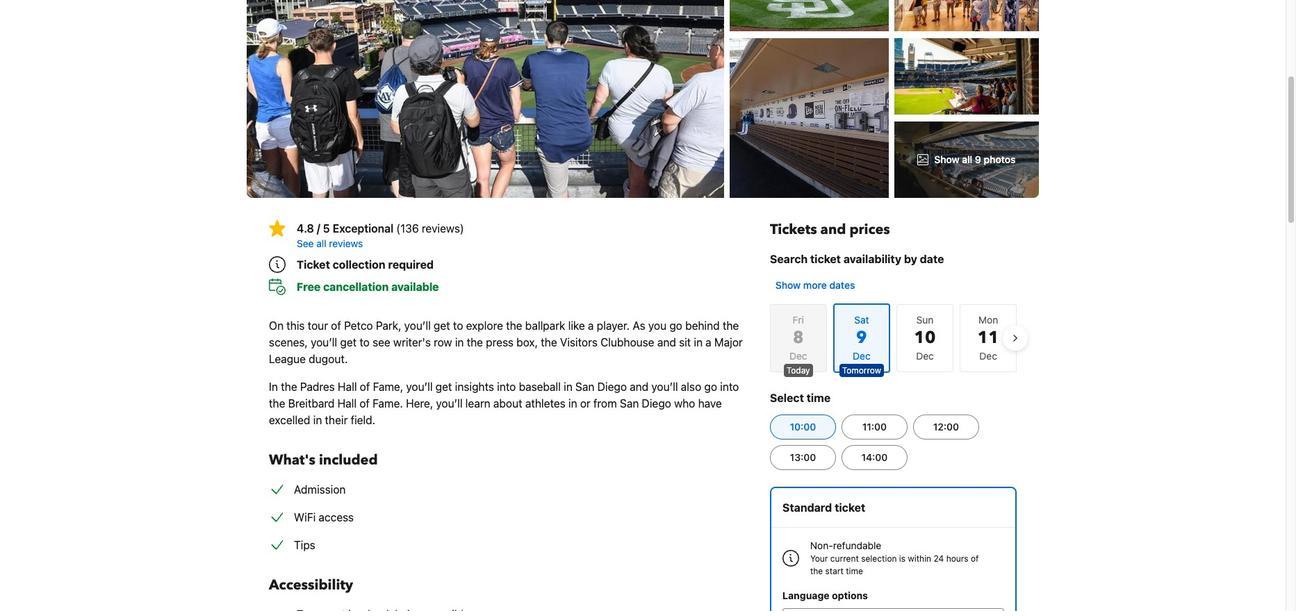Task type: locate. For each thing, give the bounding box(es) containing it.
current
[[830, 554, 859, 564]]

of right tour on the left of the page
[[331, 320, 341, 332]]

all left the 9
[[962, 154, 972, 165]]

hall up the their
[[337, 397, 357, 410]]

ticket
[[297, 259, 330, 271]]

1 vertical spatial show
[[775, 279, 801, 291]]

mon 11 dec
[[978, 314, 999, 362]]

like
[[568, 320, 585, 332]]

show inside button
[[775, 279, 801, 291]]

dec down 10
[[916, 350, 934, 362]]

1 vertical spatial go
[[704, 381, 717, 393]]

0 vertical spatial all
[[962, 154, 972, 165]]

league
[[269, 353, 306, 366]]

go right you
[[669, 320, 682, 332]]

free
[[297, 281, 321, 293]]

2 into from the left
[[720, 381, 739, 393]]

region
[[759, 298, 1028, 379]]

a right like
[[588, 320, 594, 332]]

non-refundable your current selection is within 24 hours of the start time
[[810, 540, 979, 577]]

go
[[669, 320, 682, 332], [704, 381, 717, 393]]

1 horizontal spatial diego
[[642, 397, 671, 410]]

1 horizontal spatial and
[[657, 336, 676, 349]]

1 hall from the top
[[338, 381, 357, 393]]

in right row
[[455, 336, 464, 349]]

hall right "padres"
[[338, 381, 357, 393]]

san up or on the left of page
[[575, 381, 594, 393]]

0 horizontal spatial to
[[360, 336, 370, 349]]

from
[[593, 397, 617, 410]]

ticket for standard
[[835, 502, 865, 514]]

available
[[391, 281, 439, 293]]

of inside on this tour of petco park, you'll get to explore the ballpark like a player. as you go behind the scenes, you'll get to see writer's row in the press box, the visitors clubhouse and sit in a major league dugout.
[[331, 320, 341, 332]]

show down search
[[775, 279, 801, 291]]

get left insights
[[436, 381, 452, 393]]

1 vertical spatial and
[[657, 336, 676, 349]]

1 vertical spatial time
[[846, 566, 863, 577]]

cancellation
[[323, 281, 389, 293]]

time right select
[[807, 392, 831, 404]]

0 vertical spatial and
[[820, 220, 846, 239]]

0 vertical spatial show
[[934, 154, 959, 165]]

dates
[[829, 279, 855, 291]]

see
[[373, 336, 390, 349]]

you'll left learn
[[436, 397, 463, 410]]

time
[[807, 392, 831, 404], [846, 566, 863, 577]]

to left see
[[360, 336, 370, 349]]

14:00
[[861, 452, 888, 464]]

show for show more dates
[[775, 279, 801, 291]]

0 horizontal spatial and
[[630, 381, 649, 393]]

diego
[[597, 381, 627, 393], [642, 397, 671, 410]]

diego left who
[[642, 397, 671, 410]]

go up have
[[704, 381, 717, 393]]

1 horizontal spatial into
[[720, 381, 739, 393]]

dec inside sun 10 dec
[[916, 350, 934, 362]]

/
[[317, 222, 320, 235]]

0 vertical spatial go
[[669, 320, 682, 332]]

free cancellation available
[[297, 281, 439, 293]]

the down in on the bottom left of the page
[[269, 397, 285, 410]]

1 horizontal spatial to
[[453, 320, 463, 332]]

4.8
[[297, 222, 314, 235]]

box,
[[516, 336, 538, 349]]

writer's
[[393, 336, 431, 349]]

access
[[319, 511, 354, 524]]

0 horizontal spatial go
[[669, 320, 682, 332]]

go inside on this tour of petco park, you'll get to explore the ballpark like a player. as you go behind the scenes, you'll get to see writer's row in the press box, the visitors clubhouse and sit in a major league dugout.
[[669, 320, 682, 332]]

you'll
[[404, 320, 431, 332], [311, 336, 337, 349], [406, 381, 433, 393], [651, 381, 678, 393], [436, 397, 463, 410]]

2 dec from the left
[[916, 350, 934, 362]]

and down clubhouse
[[630, 381, 649, 393]]

2 vertical spatial get
[[436, 381, 452, 393]]

get inside in the padres hall of fame, you'll get insights into baseball in san diego and you'll also go into the breitbard hall of fame. here, you'll learn about athletes in or from san diego who have excelled in their field.
[[436, 381, 452, 393]]

petco
[[344, 320, 373, 332]]

fri 8 dec today
[[787, 314, 810, 376]]

and inside on this tour of petco park, you'll get to explore the ballpark like a player. as you go behind the scenes, you'll get to see writer's row in the press box, the visitors clubhouse and sit in a major league dugout.
[[657, 336, 676, 349]]

get up row
[[434, 320, 450, 332]]

2 hall from the top
[[337, 397, 357, 410]]

dec down 11
[[979, 350, 997, 362]]

1 horizontal spatial dec
[[916, 350, 934, 362]]

the down your
[[810, 566, 823, 577]]

to left "explore"
[[453, 320, 463, 332]]

0 horizontal spatial san
[[575, 381, 594, 393]]

show
[[934, 154, 959, 165], [775, 279, 801, 291]]

0 horizontal spatial all
[[316, 238, 326, 249]]

select
[[770, 392, 804, 404]]

in
[[455, 336, 464, 349], [694, 336, 703, 349], [564, 381, 572, 393], [568, 397, 577, 410], [313, 414, 322, 427]]

hall
[[338, 381, 357, 393], [337, 397, 357, 410]]

into
[[497, 381, 516, 393], [720, 381, 739, 393]]

diego up from
[[597, 381, 627, 393]]

0 vertical spatial get
[[434, 320, 450, 332]]

the up box,
[[506, 320, 522, 332]]

show more dates
[[775, 279, 855, 291]]

1 horizontal spatial show
[[934, 154, 959, 165]]

a down behind
[[706, 336, 711, 349]]

0 horizontal spatial show
[[775, 279, 801, 291]]

refundable
[[833, 540, 881, 552]]

get down 'petco'
[[340, 336, 357, 349]]

and left prices at the right
[[820, 220, 846, 239]]

0 horizontal spatial dec
[[789, 350, 807, 362]]

in up "athletes"
[[564, 381, 572, 393]]

in the padres hall of fame, you'll get insights into baseball in san diego and you'll also go into the breitbard hall of fame. here, you'll learn about athletes in or from san diego who have excelled in their field.
[[269, 381, 739, 427]]

to
[[453, 320, 463, 332], [360, 336, 370, 349]]

of
[[331, 320, 341, 332], [360, 381, 370, 393], [360, 397, 370, 410], [971, 554, 979, 564]]

explore
[[466, 320, 503, 332]]

0 vertical spatial ticket
[[810, 253, 841, 265]]

2 vertical spatial and
[[630, 381, 649, 393]]

ticket up refundable
[[835, 502, 865, 514]]

0 vertical spatial diego
[[597, 381, 627, 393]]

2 horizontal spatial dec
[[979, 350, 997, 362]]

in left or on the left of page
[[568, 397, 577, 410]]

time down 'current'
[[846, 566, 863, 577]]

1 vertical spatial ticket
[[835, 502, 865, 514]]

into up the about
[[497, 381, 516, 393]]

see all reviews button
[[297, 237, 748, 251]]

0 vertical spatial a
[[588, 320, 594, 332]]

start
[[825, 566, 844, 577]]

show left the 9
[[934, 154, 959, 165]]

go inside in the padres hall of fame, you'll get insights into baseball in san diego and you'll also go into the breitbard hall of fame. here, you'll learn about athletes in or from san diego who have excelled in their field.
[[704, 381, 717, 393]]

dec up the today
[[789, 350, 807, 362]]

0 horizontal spatial diego
[[597, 381, 627, 393]]

go for also
[[704, 381, 717, 393]]

dec inside the fri 8 dec today
[[789, 350, 807, 362]]

and left sit
[[657, 336, 676, 349]]

show all 9 photos
[[934, 154, 1016, 165]]

tips
[[294, 539, 315, 552]]

tickets and prices
[[770, 220, 890, 239]]

1 vertical spatial all
[[316, 238, 326, 249]]

1 vertical spatial to
[[360, 336, 370, 349]]

ticket
[[810, 253, 841, 265], [835, 502, 865, 514]]

0 vertical spatial hall
[[338, 381, 357, 393]]

the down ballpark
[[541, 336, 557, 349]]

language
[[782, 590, 829, 602]]

accessibility
[[269, 576, 353, 595]]

dec inside mon 11 dec
[[979, 350, 997, 362]]

show for show all 9 photos
[[934, 154, 959, 165]]

1 horizontal spatial san
[[620, 397, 639, 410]]

this
[[286, 320, 305, 332]]

the up the major
[[723, 320, 739, 332]]

excelled
[[269, 414, 310, 427]]

go for you
[[669, 320, 682, 332]]

what's included
[[269, 451, 378, 470]]

time inside non-refundable your current selection is within 24 hours of the start time
[[846, 566, 863, 577]]

get for park,
[[434, 320, 450, 332]]

1 horizontal spatial go
[[704, 381, 717, 393]]

who
[[674, 397, 695, 410]]

mon
[[978, 314, 998, 326]]

wifi
[[294, 511, 316, 524]]

1 horizontal spatial time
[[846, 566, 863, 577]]

in right sit
[[694, 336, 703, 349]]

on this tour of petco park, you'll get to explore the ballpark like a player. as you go behind the scenes, you'll get to see writer's row in the press box, the visitors clubhouse and sit in a major league dugout.
[[269, 320, 743, 366]]

3 dec from the left
[[979, 350, 997, 362]]

selection
[[861, 554, 897, 564]]

language options
[[782, 590, 868, 602]]

get
[[434, 320, 450, 332], [340, 336, 357, 349], [436, 381, 452, 393]]

into up have
[[720, 381, 739, 393]]

1 vertical spatial get
[[340, 336, 357, 349]]

0 vertical spatial time
[[807, 392, 831, 404]]

a
[[588, 320, 594, 332], [706, 336, 711, 349]]

ballpark
[[525, 320, 565, 332]]

or
[[580, 397, 591, 410]]

ticket up 'show more dates'
[[810, 253, 841, 265]]

0 horizontal spatial a
[[588, 320, 594, 332]]

field.
[[351, 414, 375, 427]]

9
[[975, 154, 981, 165]]

of right hours at the right of page
[[971, 554, 979, 564]]

san right from
[[620, 397, 639, 410]]

0 horizontal spatial into
[[497, 381, 516, 393]]

10
[[914, 327, 936, 350]]

press
[[486, 336, 514, 349]]

about
[[493, 397, 522, 410]]

1 vertical spatial a
[[706, 336, 711, 349]]

all down / on the top left
[[316, 238, 326, 249]]

11:00
[[862, 421, 887, 433]]

1 vertical spatial hall
[[337, 397, 357, 410]]

1 dec from the left
[[789, 350, 807, 362]]



Task type: vqa. For each thing, say whether or not it's contained in the screenshot.
8's 'Dec'
yes



Task type: describe. For each thing, give the bounding box(es) containing it.
the down "explore"
[[467, 336, 483, 349]]

select time
[[770, 392, 831, 404]]

standard ticket
[[782, 502, 865, 514]]

availability
[[844, 253, 901, 265]]

by
[[904, 253, 917, 265]]

tour
[[308, 320, 328, 332]]

show more dates button
[[770, 273, 861, 298]]

ticket collection required
[[297, 259, 434, 271]]

fame,
[[373, 381, 403, 393]]

padres
[[300, 381, 335, 393]]

2 horizontal spatial and
[[820, 220, 846, 239]]

of inside non-refundable your current selection is within 24 hours of the start time
[[971, 554, 979, 564]]

non-
[[810, 540, 833, 552]]

dec for 11
[[979, 350, 997, 362]]

dec for 8
[[789, 350, 807, 362]]

0 vertical spatial san
[[575, 381, 594, 393]]

the right in on the bottom left of the page
[[281, 381, 297, 393]]

baseball
[[519, 381, 561, 393]]

options
[[832, 590, 868, 602]]

you'll up here,
[[406, 381, 433, 393]]

11
[[978, 327, 999, 350]]

fame.
[[373, 397, 403, 410]]

13:00
[[790, 452, 816, 464]]

1 horizontal spatial all
[[962, 154, 972, 165]]

(136
[[396, 222, 419, 235]]

0 vertical spatial to
[[453, 320, 463, 332]]

included
[[319, 451, 378, 470]]

region containing 8
[[759, 298, 1028, 379]]

have
[[698, 397, 722, 410]]

breitbard
[[288, 397, 335, 410]]

visitors
[[560, 336, 598, 349]]

see
[[297, 238, 314, 249]]

major
[[714, 336, 743, 349]]

you'll up who
[[651, 381, 678, 393]]

player.
[[597, 320, 630, 332]]

scenes,
[[269, 336, 308, 349]]

of up field.
[[360, 397, 370, 410]]

behind
[[685, 320, 720, 332]]

athletes
[[525, 397, 566, 410]]

dugout.
[[309, 353, 348, 366]]

of left fame,
[[360, 381, 370, 393]]

search
[[770, 253, 808, 265]]

within
[[908, 554, 931, 564]]

row
[[434, 336, 452, 349]]

sun 10 dec
[[914, 314, 936, 362]]

12:00
[[933, 421, 959, 433]]

1 vertical spatial san
[[620, 397, 639, 410]]

admission
[[294, 484, 346, 496]]

more
[[803, 279, 827, 291]]

date
[[920, 253, 944, 265]]

the inside non-refundable your current selection is within 24 hours of the start time
[[810, 566, 823, 577]]

reviews
[[329, 238, 363, 249]]

today
[[787, 366, 810, 376]]

in
[[269, 381, 278, 393]]

wifi access
[[294, 511, 354, 524]]

and inside in the padres hall of fame, you'll get insights into baseball in san diego and you'll also go into the breitbard hall of fame. here, you'll learn about athletes in or from san diego who have excelled in their field.
[[630, 381, 649, 393]]

sun
[[916, 314, 934, 326]]

exceptional
[[333, 222, 393, 235]]

you'll up the writer's
[[404, 320, 431, 332]]

1 into from the left
[[497, 381, 516, 393]]

1 horizontal spatial a
[[706, 336, 711, 349]]

4.8 / 5 exceptional (136 reviews) see all reviews
[[297, 222, 464, 249]]

learn
[[465, 397, 490, 410]]

1 vertical spatial diego
[[642, 397, 671, 410]]

ticket for search
[[810, 253, 841, 265]]

you'll up the dugout.
[[311, 336, 337, 349]]

prices
[[849, 220, 890, 239]]

standard
[[782, 502, 832, 514]]

here,
[[406, 397, 433, 410]]

get for fame,
[[436, 381, 452, 393]]

park,
[[376, 320, 401, 332]]

24
[[934, 554, 944, 564]]

their
[[325, 414, 348, 427]]

insights
[[455, 381, 494, 393]]

also
[[681, 381, 701, 393]]

in down breitbard
[[313, 414, 322, 427]]

dec for 10
[[916, 350, 934, 362]]

your
[[810, 554, 828, 564]]

tickets
[[770, 220, 817, 239]]

sit
[[679, 336, 691, 349]]

what's
[[269, 451, 315, 470]]

0 horizontal spatial time
[[807, 392, 831, 404]]

collection
[[333, 259, 385, 271]]

you
[[648, 320, 667, 332]]

clubhouse
[[600, 336, 654, 349]]

5
[[323, 222, 330, 235]]

fri
[[793, 314, 804, 326]]

required
[[388, 259, 434, 271]]

8
[[793, 327, 804, 350]]

on
[[269, 320, 284, 332]]

hours
[[946, 554, 968, 564]]

all inside 4.8 / 5 exceptional (136 reviews) see all reviews
[[316, 238, 326, 249]]



